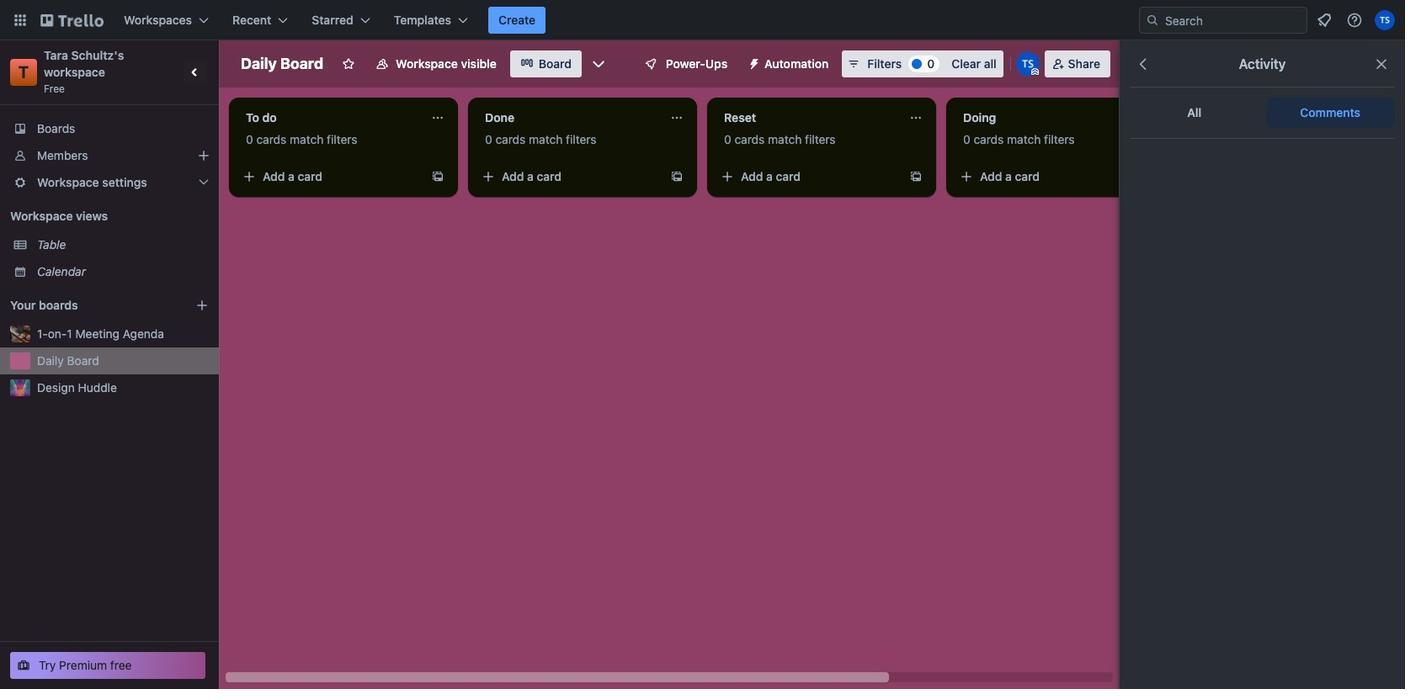 Task type: vqa. For each thing, say whether or not it's contained in the screenshot.
Workspace for Workspace views
yes



Task type: describe. For each thing, give the bounding box(es) containing it.
recent button
[[222, 7, 298, 34]]

daily inside text field
[[241, 55, 277, 72]]

primary element
[[0, 0, 1406, 40]]

add a card for the add a card button associated with create from template… icon
[[502, 169, 562, 184]]

create
[[499, 13, 536, 27]]

workspace for workspace settings
[[37, 175, 99, 190]]

free
[[110, 659, 132, 673]]

Board name text field
[[232, 51, 332, 77]]

workspace settings
[[37, 175, 147, 190]]

0 horizontal spatial tara schultz (taraschultz7) image
[[1016, 52, 1040, 76]]

1 card from the left
[[298, 169, 323, 184]]

0 notifications image
[[1315, 10, 1335, 30]]

starred
[[312, 13, 354, 27]]

filters for to do
[[327, 132, 358, 147]]

to do
[[246, 110, 277, 125]]

reset
[[724, 110, 757, 125]]

tara
[[44, 48, 68, 62]]

Doing text field
[[954, 104, 1139, 131]]

a for the add a card button associated with second create from template… image from the left
[[767, 169, 773, 184]]

match for done
[[529, 132, 563, 147]]

on-
[[48, 327, 67, 341]]

t
[[18, 62, 29, 82]]

0 left clear
[[928, 56, 935, 71]]

0 horizontal spatial board
[[67, 354, 99, 368]]

create from template… image
[[670, 170, 684, 184]]

all
[[984, 56, 997, 71]]

0 for to do
[[246, 132, 253, 147]]

0 cards match filters for done
[[485, 132, 597, 147]]

customize views image
[[590, 56, 607, 72]]

open information menu image
[[1347, 12, 1364, 29]]

your boards
[[10, 298, 78, 313]]

workspaces button
[[114, 7, 219, 34]]

0 inside doing 0 cards match filters
[[964, 132, 971, 147]]

filters inside doing 0 cards match filters
[[1045, 132, 1075, 147]]

starred button
[[302, 7, 380, 34]]

To do text field
[[236, 104, 421, 131]]

all link
[[1130, 98, 1260, 128]]

1
[[67, 327, 72, 341]]

table link
[[37, 237, 209, 254]]

1 create from template… image from the left
[[431, 170, 445, 184]]

boards
[[39, 298, 78, 313]]

Done text field
[[475, 104, 660, 131]]

schultz's
[[71, 48, 124, 62]]

0 cards match filters for to do
[[246, 132, 358, 147]]

clear all button
[[945, 51, 1004, 77]]

premium
[[59, 659, 107, 673]]

cards for reset
[[735, 132, 765, 147]]

boards link
[[0, 115, 219, 142]]

0 for reset
[[724, 132, 732, 147]]

clear
[[952, 56, 981, 71]]

templates button
[[384, 7, 478, 34]]

your boards with 3 items element
[[10, 296, 170, 316]]

visible
[[461, 56, 497, 71]]

share button
[[1045, 51, 1111, 77]]

board link
[[510, 51, 582, 77]]

1-on-1 meeting agenda link
[[37, 326, 209, 343]]

design huddle link
[[37, 380, 209, 397]]

4 add a card button from the left
[[954, 163, 1142, 190]]

daily board inside text field
[[241, 55, 324, 72]]

to
[[246, 110, 259, 125]]

doing 0 cards match filters
[[964, 110, 1075, 147]]

all
[[1188, 105, 1202, 120]]

match for to do
[[290, 132, 324, 147]]

add a card button for second create from template… image from the left
[[714, 163, 903, 190]]

add a card button for 1st create from template… image from left
[[236, 163, 425, 190]]

2 card from the left
[[537, 169, 562, 184]]

add for the add a card button associated with second create from template… image from the left
[[741, 169, 764, 184]]

comments link
[[1266, 98, 1396, 128]]

free
[[44, 83, 65, 95]]

t link
[[10, 59, 37, 86]]

share
[[1069, 56, 1101, 71]]

add board image
[[195, 299, 209, 313]]

a for the add a card button associated with create from template… icon
[[527, 169, 534, 184]]

2 create from template… image from the left
[[910, 170, 923, 184]]



Task type: locate. For each thing, give the bounding box(es) containing it.
match down doing text box
[[1007, 132, 1041, 147]]

1 horizontal spatial daily
[[241, 55, 277, 72]]

filters down doing text box
[[1045, 132, 1075, 147]]

workspace settings button
[[0, 169, 219, 196]]

members
[[37, 148, 88, 163]]

0 vertical spatial daily board
[[241, 55, 324, 72]]

1 vertical spatial workspace
[[37, 175, 99, 190]]

boards
[[37, 121, 75, 136]]

add a card down done
[[502, 169, 562, 184]]

1 horizontal spatial tara schultz (taraschultz7) image
[[1376, 10, 1396, 30]]

0 down the reset
[[724, 132, 732, 147]]

views
[[76, 209, 108, 223]]

3 add a card button from the left
[[714, 163, 903, 190]]

add a card button down reset text field
[[714, 163, 903, 190]]

2 filters from the left
[[566, 132, 597, 147]]

add a card down do
[[263, 169, 323, 184]]

add a card button down doing 0 cards match filters
[[954, 163, 1142, 190]]

workspace up table
[[10, 209, 73, 223]]

2 horizontal spatial 0 cards match filters
[[724, 132, 836, 147]]

calendar
[[37, 264, 86, 279]]

card
[[298, 169, 323, 184], [537, 169, 562, 184], [776, 169, 801, 184], [1015, 169, 1040, 184]]

board left customize views icon
[[539, 56, 572, 71]]

3 match from the left
[[768, 132, 802, 147]]

daily up design
[[37, 354, 64, 368]]

add for the add a card button corresponding to 1st create from template… image from left
[[263, 169, 285, 184]]

4 cards from the left
[[974, 132, 1004, 147]]

Search field
[[1160, 8, 1307, 33]]

0 horizontal spatial create from template… image
[[431, 170, 445, 184]]

recent
[[233, 13, 271, 27]]

star or unstar board image
[[342, 57, 356, 71]]

agenda
[[123, 327, 164, 341]]

done
[[485, 110, 515, 125]]

board up design huddle
[[67, 354, 99, 368]]

try premium free
[[39, 659, 132, 673]]

0 horizontal spatial daily
[[37, 354, 64, 368]]

workspace views
[[10, 209, 108, 223]]

0 vertical spatial workspace
[[396, 56, 458, 71]]

filters for done
[[566, 132, 597, 147]]

a
[[288, 169, 295, 184], [527, 169, 534, 184], [767, 169, 773, 184], [1006, 169, 1012, 184]]

tara schultz (taraschultz7) image
[[1376, 10, 1396, 30], [1016, 52, 1040, 76]]

clear all
[[952, 56, 997, 71]]

sm image
[[741, 51, 765, 74]]

tara schultz's workspace link
[[44, 48, 127, 79]]

filters for reset
[[805, 132, 836, 147]]

Reset text field
[[714, 104, 900, 131]]

design
[[37, 381, 75, 395]]

create from template… image
[[431, 170, 445, 184], [910, 170, 923, 184]]

0 cards match filters down reset text field
[[724, 132, 836, 147]]

3 a from the left
[[767, 169, 773, 184]]

add a card down doing 0 cards match filters
[[980, 169, 1040, 184]]

4 a from the left
[[1006, 169, 1012, 184]]

filters
[[868, 56, 902, 71]]

doing
[[964, 110, 997, 125]]

0 horizontal spatial 0 cards match filters
[[246, 132, 358, 147]]

do
[[262, 110, 277, 125]]

4 add from the left
[[980, 169, 1003, 184]]

match for reset
[[768, 132, 802, 147]]

tara schultz (taraschultz7) image right open information menu icon
[[1376, 10, 1396, 30]]

templates
[[394, 13, 452, 27]]

1 horizontal spatial daily board
[[241, 55, 324, 72]]

members link
[[0, 142, 219, 169]]

card down 'done' text field
[[537, 169, 562, 184]]

add down done
[[502, 169, 524, 184]]

search image
[[1146, 13, 1160, 27]]

card down doing 0 cards match filters
[[1015, 169, 1040, 184]]

add a card button
[[236, 163, 425, 190], [475, 163, 664, 190], [714, 163, 903, 190], [954, 163, 1142, 190]]

3 0 cards match filters from the left
[[724, 132, 836, 147]]

2 add a card button from the left
[[475, 163, 664, 190]]

add a card for 4th the add a card button from left
[[980, 169, 1040, 184]]

add for 4th the add a card button from left
[[980, 169, 1003, 184]]

3 add a card from the left
[[741, 169, 801, 184]]

workspace for workspace views
[[10, 209, 73, 223]]

2 a from the left
[[527, 169, 534, 184]]

workspace for workspace visible
[[396, 56, 458, 71]]

workspace inside dropdown button
[[37, 175, 99, 190]]

1 vertical spatial daily board
[[37, 354, 99, 368]]

add down the reset
[[741, 169, 764, 184]]

2 cards from the left
[[496, 132, 526, 147]]

a for the add a card button corresponding to 1st create from template… image from left
[[288, 169, 295, 184]]

0 horizontal spatial daily board
[[37, 354, 99, 368]]

a down reset text field
[[767, 169, 773, 184]]

board left star or unstar board image on the left of page
[[280, 55, 324, 72]]

design huddle
[[37, 381, 117, 395]]

daily board
[[241, 55, 324, 72], [37, 354, 99, 368]]

2 add from the left
[[502, 169, 524, 184]]

add a card button down 'done' text field
[[475, 163, 664, 190]]

1 horizontal spatial 0 cards match filters
[[485, 132, 597, 147]]

2 match from the left
[[529, 132, 563, 147]]

add a card button for create from template… icon
[[475, 163, 664, 190]]

cards down 'doing'
[[974, 132, 1004, 147]]

board inside text field
[[280, 55, 324, 72]]

4 match from the left
[[1007, 132, 1041, 147]]

filters down 'done' text field
[[566, 132, 597, 147]]

filters down reset text field
[[805, 132, 836, 147]]

a down to do text box
[[288, 169, 295, 184]]

daily board link
[[37, 353, 209, 370]]

cards down do
[[256, 132, 287, 147]]

comments
[[1301, 105, 1361, 120]]

ups
[[706, 56, 728, 71]]

4 filters from the left
[[1045, 132, 1075, 147]]

2 add a card from the left
[[502, 169, 562, 184]]

cards down done
[[496, 132, 526, 147]]

0 down done
[[485, 132, 492, 147]]

0 for done
[[485, 132, 492, 147]]

daily board down recent popup button
[[241, 55, 324, 72]]

board
[[280, 55, 324, 72], [539, 56, 572, 71], [67, 354, 99, 368]]

workspace inside button
[[396, 56, 458, 71]]

a down doing 0 cards match filters
[[1006, 169, 1012, 184]]

power-ups
[[666, 56, 728, 71]]

workspace down members
[[37, 175, 99, 190]]

1 add a card button from the left
[[236, 163, 425, 190]]

0 cards match filters
[[246, 132, 358, 147], [485, 132, 597, 147], [724, 132, 836, 147]]

3 filters from the left
[[805, 132, 836, 147]]

this member is an admin of this board. image
[[1032, 68, 1039, 76]]

3 cards from the left
[[735, 132, 765, 147]]

4 card from the left
[[1015, 169, 1040, 184]]

1 match from the left
[[290, 132, 324, 147]]

power-ups button
[[632, 51, 738, 77]]

1 add from the left
[[263, 169, 285, 184]]

add a card for the add a card button associated with second create from template… image from the left
[[741, 169, 801, 184]]

add for the add a card button associated with create from template… icon
[[502, 169, 524, 184]]

1 vertical spatial daily
[[37, 354, 64, 368]]

automation button
[[741, 51, 839, 77]]

1-on-1 meeting agenda
[[37, 327, 164, 341]]

2 0 cards match filters from the left
[[485, 132, 597, 147]]

a down 'done' text field
[[527, 169, 534, 184]]

add
[[263, 169, 285, 184], [502, 169, 524, 184], [741, 169, 764, 184], [980, 169, 1003, 184]]

daily board down 1
[[37, 354, 99, 368]]

add down do
[[263, 169, 285, 184]]

a for 4th the add a card button from left
[[1006, 169, 1012, 184]]

match inside doing 0 cards match filters
[[1007, 132, 1041, 147]]

cards down the reset
[[735, 132, 765, 147]]

card down to do text box
[[298, 169, 323, 184]]

add a card for the add a card button corresponding to 1st create from template… image from left
[[263, 169, 323, 184]]

create button
[[489, 7, 546, 34]]

cards
[[256, 132, 287, 147], [496, 132, 526, 147], [735, 132, 765, 147], [974, 132, 1004, 147]]

workspace down templates dropdown button
[[396, 56, 458, 71]]

1 a from the left
[[288, 169, 295, 184]]

1 cards from the left
[[256, 132, 287, 147]]

2 vertical spatial workspace
[[10, 209, 73, 223]]

3 card from the left
[[776, 169, 801, 184]]

0 cards match filters for reset
[[724, 132, 836, 147]]

try premium free button
[[10, 653, 206, 680]]

table
[[37, 238, 66, 252]]

match down 'done' text field
[[529, 132, 563, 147]]

daily down recent popup button
[[241, 55, 277, 72]]

workspaces
[[124, 13, 192, 27]]

try
[[39, 659, 56, 673]]

workspace
[[44, 65, 105, 79]]

power-
[[666, 56, 706, 71]]

1 vertical spatial tara schultz (taraschultz7) image
[[1016, 52, 1040, 76]]

match down reset text field
[[768, 132, 802, 147]]

workspace
[[396, 56, 458, 71], [37, 175, 99, 190], [10, 209, 73, 223]]

back to home image
[[40, 7, 104, 34]]

1 filters from the left
[[327, 132, 358, 147]]

add a card down the reset
[[741, 169, 801, 184]]

workspace navigation collapse icon image
[[184, 61, 207, 84]]

0 cards match filters down to do text box
[[246, 132, 358, 147]]

1 add a card from the left
[[263, 169, 323, 184]]

card down reset text field
[[776, 169, 801, 184]]

filters
[[327, 132, 358, 147], [566, 132, 597, 147], [805, 132, 836, 147], [1045, 132, 1075, 147]]

1 horizontal spatial board
[[280, 55, 324, 72]]

0 down 'doing'
[[964, 132, 971, 147]]

your
[[10, 298, 36, 313]]

0
[[928, 56, 935, 71], [246, 132, 253, 147], [485, 132, 492, 147], [724, 132, 732, 147], [964, 132, 971, 147]]

2 horizontal spatial board
[[539, 56, 572, 71]]

cards for to do
[[256, 132, 287, 147]]

3 add from the left
[[741, 169, 764, 184]]

1 horizontal spatial create from template… image
[[910, 170, 923, 184]]

automation
[[765, 56, 829, 71]]

0 vertical spatial tara schultz (taraschultz7) image
[[1376, 10, 1396, 30]]

filters down to do text box
[[327, 132, 358, 147]]

1-
[[37, 327, 48, 341]]

calendar link
[[37, 264, 209, 280]]

match
[[290, 132, 324, 147], [529, 132, 563, 147], [768, 132, 802, 147], [1007, 132, 1041, 147]]

add down doing 0 cards match filters
[[980, 169, 1003, 184]]

workspace visible
[[396, 56, 497, 71]]

huddle
[[78, 381, 117, 395]]

0 down to
[[246, 132, 253, 147]]

cards inside doing 0 cards match filters
[[974, 132, 1004, 147]]

4 add a card from the left
[[980, 169, 1040, 184]]

add a card
[[263, 169, 323, 184], [502, 169, 562, 184], [741, 169, 801, 184], [980, 169, 1040, 184]]

settings
[[102, 175, 147, 190]]

tara schultz's workspace free
[[44, 48, 127, 95]]

1 0 cards match filters from the left
[[246, 132, 358, 147]]

match down to do text box
[[290, 132, 324, 147]]

add a card button down to do text box
[[236, 163, 425, 190]]

0 cards match filters down 'done' text field
[[485, 132, 597, 147]]

daily
[[241, 55, 277, 72], [37, 354, 64, 368]]

tara schultz (taraschultz7) image right all
[[1016, 52, 1040, 76]]

workspace visible button
[[366, 51, 507, 77]]

activity
[[1240, 56, 1287, 72]]

0 vertical spatial daily
[[241, 55, 277, 72]]

cards for done
[[496, 132, 526, 147]]

meeting
[[75, 327, 120, 341]]



